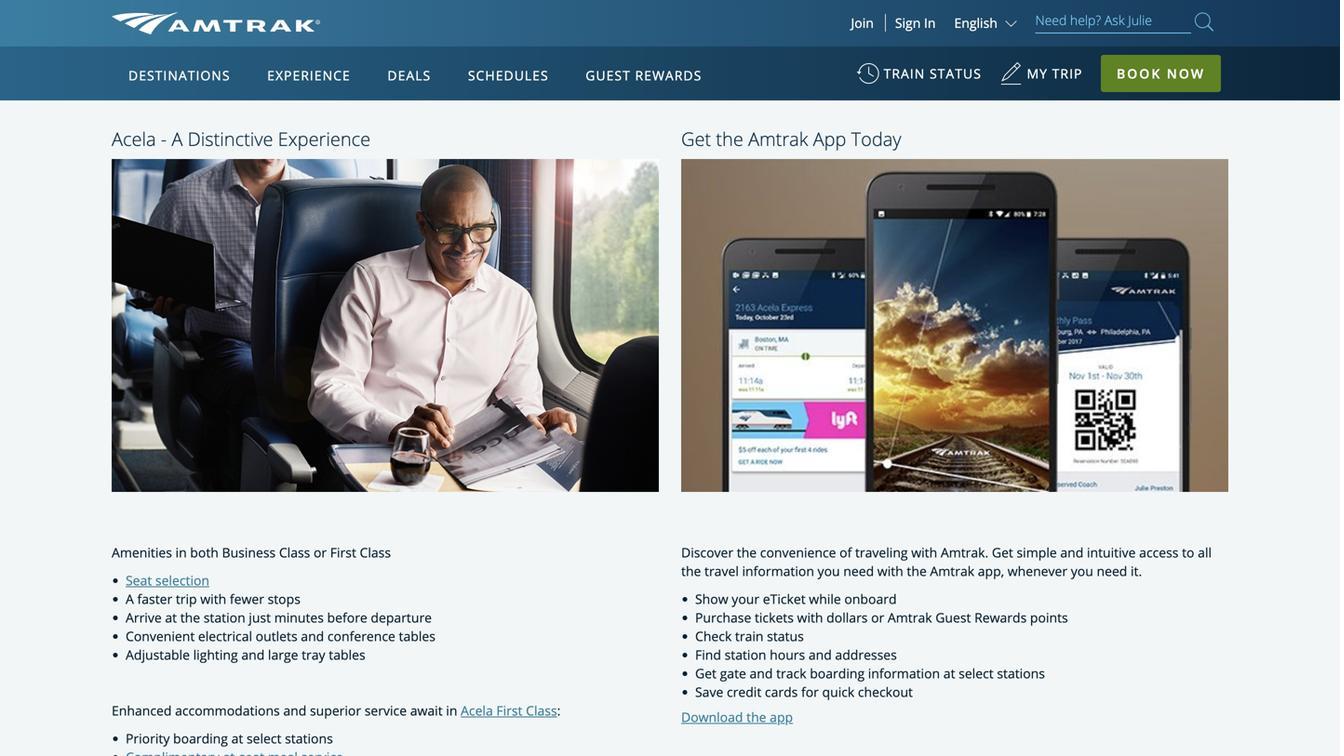 Task type: describe. For each thing, give the bounding box(es) containing it.
acela - a distinctive experience
[[112, 126, 371, 152]]

amtrak inside show your eticket while onboard purchase tickets with dollars or amtrak guest rewards points check train status find station hours and addresses get gate and track boarding information at select stations save credit cards for quick checkout download the app
[[888, 609, 932, 627]]

amtrak inside "discover the convenience of traveling with amtrak. get simple and intuitive access to all the travel information you need with the amtrak app, whenever you need it."
[[930, 563, 975, 580]]

rewards inside popup button
[[635, 67, 702, 84]]

faster
[[137, 591, 172, 608]]

access
[[1140, 544, 1179, 562]]

and left superior at the bottom left of the page
[[283, 703, 307, 720]]

sign in button
[[895, 14, 936, 32]]

amtrak image
[[112, 12, 320, 34]]

priority boarding at select stations
[[126, 730, 333, 748]]

enhanced
[[112, 703, 172, 720]]

adjustable
[[126, 647, 190, 664]]

the inside seat selection a faster trip with fewer stops arrive at the station just minutes before departure convenient electrical outlets and conference tables adjustable lighting and large tray tables
[[180, 609, 200, 627]]

credit
[[727, 684, 762, 701]]

outlets
[[256, 628, 298, 646]]

accommodations
[[175, 703, 280, 720]]

traveling
[[855, 544, 908, 562]]

station inside show your eticket while onboard purchase tickets with dollars or amtrak guest rewards points check train status find station hours and addresses get gate and track boarding information at select stations save credit cards for quick checkout download the app
[[725, 647, 767, 664]]

with inside show your eticket while onboard purchase tickets with dollars or amtrak guest rewards points check train status find station hours and addresses get gate and track boarding information at select stations save credit cards for quick checkout download the app
[[797, 609, 823, 627]]

0 vertical spatial amtrak
[[748, 126, 808, 152]]

superior
[[310, 703, 361, 720]]

electrical
[[198, 628, 252, 646]]

0 vertical spatial get
[[681, 126, 711, 152]]

conference
[[328, 628, 396, 646]]

english
[[955, 14, 998, 32]]

app
[[813, 126, 847, 152]]

in
[[924, 14, 936, 32]]

experience inside popup button
[[267, 67, 351, 84]]

1 you from the left
[[818, 563, 840, 580]]

stations inside show your eticket while onboard purchase tickets with dollars or amtrak guest rewards points check train status find station hours and addresses get gate and track boarding information at select stations save credit cards for quick checkout download the app
[[997, 665, 1045, 683]]

show your eticket while onboard purchase tickets with dollars or amtrak guest rewards points check train status find station hours and addresses get gate and track boarding information at select stations save credit cards for quick checkout download the app
[[681, 591, 1068, 727]]

now
[[1167, 65, 1206, 82]]

schedules link
[[461, 47, 556, 101]]

check
[[695, 628, 732, 646]]

guest rewards
[[586, 67, 702, 84]]

1 horizontal spatial first
[[497, 703, 523, 720]]

my
[[1027, 65, 1048, 82]]

convenient
[[126, 628, 195, 646]]

minutes
[[274, 609, 324, 627]]

and down outlets
[[241, 647, 265, 664]]

await
[[410, 703, 443, 720]]

deals button
[[380, 49, 439, 101]]

2 horizontal spatial class
[[526, 703, 557, 720]]

distinctive
[[188, 126, 273, 152]]

2 need from the left
[[1097, 563, 1128, 580]]

and up "tray"
[[301, 628, 324, 646]]

1 vertical spatial select
[[247, 730, 282, 748]]

discover
[[681, 544, 734, 562]]

select inside show your eticket while onboard purchase tickets with dollars or amtrak guest rewards points check train status find station hours and addresses get gate and track boarding information at select stations save credit cards for quick checkout download the app
[[959, 665, 994, 683]]

enhanced accommodations and superior service await in acela first class :
[[112, 703, 561, 720]]

guest rewards button
[[578, 49, 710, 101]]

quick
[[823, 684, 855, 701]]

of
[[840, 544, 852, 562]]

status
[[930, 65, 982, 82]]

0 vertical spatial first
[[330, 544, 356, 562]]

amenities
[[112, 544, 172, 562]]

service
[[365, 703, 407, 720]]

both
[[190, 544, 219, 562]]

download
[[681, 709, 743, 727]]

information inside show your eticket while onboard purchase tickets with dollars or amtrak guest rewards points check train status find station hours and addresses get gate and track boarding information at select stations save credit cards for quick checkout download the app
[[868, 665, 940, 683]]

save
[[695, 684, 724, 701]]

1 vertical spatial acela
[[461, 703, 493, 720]]

stops
[[268, 591, 301, 608]]

join button
[[840, 14, 886, 32]]

with left amtrak.
[[912, 544, 938, 562]]

cards
[[765, 684, 798, 701]]

book
[[1117, 65, 1162, 82]]

departure
[[371, 609, 432, 627]]

0 vertical spatial or
[[314, 544, 327, 562]]

1 horizontal spatial tables
[[399, 628, 436, 646]]

hours
[[770, 647, 805, 664]]

and inside "discover the convenience of traveling with amtrak. get simple and intuitive access to all the travel information you need with the amtrak app, whenever you need it."
[[1061, 544, 1084, 562]]

:
[[557, 703, 561, 720]]

experience button
[[260, 49, 358, 101]]

0 horizontal spatial class
[[279, 544, 310, 562]]

app
[[770, 709, 793, 727]]

tickets
[[755, 609, 794, 627]]

business
[[222, 544, 276, 562]]

guest inside guest rewards popup button
[[586, 67, 631, 84]]

before
[[327, 609, 368, 627]]

checkout
[[858, 684, 913, 701]]

my trip button
[[1000, 56, 1083, 101]]

station inside seat selection a faster trip with fewer stops arrive at the station just minutes before departure convenient electrical outlets and conference tables adjustable lighting and large tray tables
[[204, 609, 245, 627]]

-
[[161, 126, 167, 152]]

trip
[[1053, 65, 1083, 82]]

status
[[767, 628, 804, 646]]

a for faster
[[126, 591, 134, 608]]

today
[[851, 126, 902, 152]]

download the app link
[[681, 709, 793, 727]]

simple
[[1017, 544, 1057, 562]]

large
[[268, 647, 298, 664]]

track
[[777, 665, 807, 683]]

sign in
[[895, 14, 936, 32]]

trip
[[176, 591, 197, 608]]

seat selection link
[[126, 572, 209, 590]]

onboard
[[845, 591, 897, 608]]

seat
[[126, 572, 152, 590]]



Task type: vqa. For each thing, say whether or not it's contained in the screenshot.
third the - from the right
no



Task type: locate. For each thing, give the bounding box(es) containing it.
schedules
[[468, 67, 549, 84]]

1 horizontal spatial need
[[1097, 563, 1128, 580]]

points
[[1030, 609, 1068, 627]]

you down 'of'
[[818, 563, 840, 580]]

0 vertical spatial station
[[204, 609, 245, 627]]

0 horizontal spatial acela
[[112, 126, 156, 152]]

intuitive
[[1087, 544, 1136, 562]]

experience up "acela - a distinctive experience"
[[267, 67, 351, 84]]

1 vertical spatial first
[[497, 703, 523, 720]]

acela left -
[[112, 126, 156, 152]]

0 vertical spatial a
[[172, 126, 183, 152]]

1 need from the left
[[844, 563, 874, 580]]

train
[[735, 628, 764, 646]]

and up credit
[[750, 665, 773, 683]]

1 vertical spatial rewards
[[975, 609, 1027, 627]]

0 vertical spatial tables
[[399, 628, 436, 646]]

1 vertical spatial stations
[[285, 730, 333, 748]]

1 vertical spatial a
[[126, 591, 134, 608]]

selection
[[155, 572, 209, 590]]

information inside "discover the convenience of traveling with amtrak. get simple and intuitive access to all the travel information you need with the amtrak app, whenever you need it."
[[742, 563, 814, 580]]

dollars
[[827, 609, 868, 627]]

0 horizontal spatial tables
[[329, 647, 366, 664]]

0 vertical spatial guest
[[586, 67, 631, 84]]

1 horizontal spatial you
[[1071, 563, 1094, 580]]

amtrak down onboard
[[888, 609, 932, 627]]

deals
[[388, 67, 431, 84]]

at inside seat selection a faster trip with fewer stops arrive at the station just minutes before departure convenient electrical outlets and conference tables adjustable lighting and large tray tables
[[165, 609, 177, 627]]

at
[[165, 609, 177, 627], [944, 665, 956, 683], [231, 730, 243, 748]]

1 vertical spatial get
[[992, 544, 1014, 562]]

guest
[[586, 67, 631, 84], [936, 609, 971, 627]]

tray
[[302, 647, 325, 664]]

1 horizontal spatial a
[[172, 126, 183, 152]]

1 vertical spatial at
[[944, 665, 956, 683]]

0 horizontal spatial stations
[[285, 730, 333, 748]]

get up app,
[[992, 544, 1014, 562]]

arrive
[[126, 609, 162, 627]]

just
[[249, 609, 271, 627]]

1 vertical spatial guest
[[936, 609, 971, 627]]

get inside show your eticket while onboard purchase tickets with dollars or amtrak guest rewards points check train status find station hours and addresses get gate and track boarding information at select stations save credit cards for quick checkout download the app
[[695, 665, 717, 683]]

regions map image
[[181, 155, 628, 416]]

with down traveling
[[878, 563, 904, 580]]

0 horizontal spatial first
[[330, 544, 356, 562]]

search icon image
[[1195, 9, 1214, 34]]

experience
[[267, 67, 351, 84], [278, 126, 371, 152]]

0 horizontal spatial information
[[742, 563, 814, 580]]

in
[[176, 544, 187, 562], [446, 703, 457, 720]]

1 horizontal spatial in
[[446, 703, 457, 720]]

at inside show your eticket while onboard purchase tickets with dollars or amtrak guest rewards points check train status find station hours and addresses get gate and track boarding information at select stations save credit cards for quick checkout download the app
[[944, 665, 956, 683]]

it.
[[1131, 563, 1142, 580]]

2 vertical spatial get
[[695, 665, 717, 683]]

boarding down accommodations
[[173, 730, 228, 748]]

0 horizontal spatial guest
[[586, 67, 631, 84]]

get down find
[[695, 665, 717, 683]]

boarding up quick
[[810, 665, 865, 683]]

station down train
[[725, 647, 767, 664]]

join
[[851, 14, 874, 32]]

0 horizontal spatial at
[[165, 609, 177, 627]]

information up checkout
[[868, 665, 940, 683]]

information down convenience
[[742, 563, 814, 580]]

banner
[[0, 0, 1341, 430]]

boarding inside show your eticket while onboard purchase tickets with dollars or amtrak guest rewards points check train status find station hours and addresses get gate and track boarding information at select stations save credit cards for quick checkout download the app
[[810, 665, 865, 683]]

tables down conference
[[329, 647, 366, 664]]

addresses
[[835, 647, 897, 664]]

with inside seat selection a faster trip with fewer stops arrive at the station just minutes before departure convenient electrical outlets and conference tables adjustable lighting and large tray tables
[[200, 591, 226, 608]]

0 horizontal spatial station
[[204, 609, 245, 627]]

and right hours in the bottom right of the page
[[809, 647, 832, 664]]

1 vertical spatial tables
[[329, 647, 366, 664]]

sign
[[895, 14, 921, 32]]

0 vertical spatial boarding
[[810, 665, 865, 683]]

2 vertical spatial amtrak
[[888, 609, 932, 627]]

amenities in both business class or first class
[[112, 544, 391, 562]]

book now
[[1117, 65, 1206, 82]]

a for distinctive
[[172, 126, 183, 152]]

find
[[695, 647, 721, 664]]

1 horizontal spatial stations
[[997, 665, 1045, 683]]

1 horizontal spatial boarding
[[810, 665, 865, 683]]

amtrak down amtrak.
[[930, 563, 975, 580]]

destinations button
[[121, 49, 238, 101]]

banner containing join
[[0, 0, 1341, 430]]

0 horizontal spatial rewards
[[635, 67, 702, 84]]

need down intuitive
[[1097, 563, 1128, 580]]

stations down superior at the bottom left of the page
[[285, 730, 333, 748]]

for
[[802, 684, 819, 701]]

0 vertical spatial at
[[165, 609, 177, 627]]

1 horizontal spatial class
[[360, 544, 391, 562]]

0 vertical spatial acela
[[112, 126, 156, 152]]

gate
[[720, 665, 747, 683]]

destinations
[[128, 67, 230, 84]]

train status
[[884, 65, 982, 82]]

english button
[[955, 14, 1022, 32]]

with right trip in the bottom left of the page
[[200, 591, 226, 608]]

1 vertical spatial experience
[[278, 126, 371, 152]]

1 vertical spatial in
[[446, 703, 457, 720]]

with
[[912, 544, 938, 562], [878, 563, 904, 580], [200, 591, 226, 608], [797, 609, 823, 627]]

get the amtrak app today
[[681, 126, 902, 152]]

stations
[[997, 665, 1045, 683], [285, 730, 333, 748]]

class
[[279, 544, 310, 562], [360, 544, 391, 562], [526, 703, 557, 720]]

acela
[[112, 126, 156, 152], [461, 703, 493, 720]]

first left :
[[497, 703, 523, 720]]

with down the while
[[797, 609, 823, 627]]

the inside show your eticket while onboard purchase tickets with dollars or amtrak guest rewards points check train status find station hours and addresses get gate and track boarding information at select stations save credit cards for quick checkout download the app
[[747, 709, 767, 727]]

all
[[1198, 544, 1212, 562]]

0 horizontal spatial you
[[818, 563, 840, 580]]

eticket
[[763, 591, 806, 608]]

0 horizontal spatial boarding
[[173, 730, 228, 748]]

1 horizontal spatial select
[[959, 665, 994, 683]]

first up before
[[330, 544, 356, 562]]

while
[[809, 591, 841, 608]]

stations down the points
[[997, 665, 1045, 683]]

information
[[742, 563, 814, 580], [868, 665, 940, 683]]

my trip
[[1027, 65, 1083, 82]]

need
[[844, 563, 874, 580], [1097, 563, 1128, 580]]

2 vertical spatial at
[[231, 730, 243, 748]]

1 vertical spatial boarding
[[173, 730, 228, 748]]

0 vertical spatial information
[[742, 563, 814, 580]]

whenever
[[1008, 563, 1068, 580]]

train status link
[[857, 56, 982, 101]]

1 horizontal spatial rewards
[[975, 609, 1027, 627]]

discover the convenience of traveling with amtrak. get simple and intuitive access to all the travel information you need with the amtrak app, whenever you need it.
[[681, 544, 1212, 580]]

1 horizontal spatial acela
[[461, 703, 493, 720]]

0 horizontal spatial in
[[176, 544, 187, 562]]

get down guest rewards popup button
[[681, 126, 711, 152]]

and right "simple"
[[1061, 544, 1084, 562]]

0 vertical spatial in
[[176, 544, 187, 562]]

1 vertical spatial or
[[871, 609, 885, 627]]

1 horizontal spatial or
[[871, 609, 885, 627]]

1 vertical spatial station
[[725, 647, 767, 664]]

get
[[681, 126, 711, 152], [992, 544, 1014, 562], [695, 665, 717, 683]]

a right -
[[172, 126, 183, 152]]

1 vertical spatial amtrak
[[930, 563, 975, 580]]

experience down experience popup button
[[278, 126, 371, 152]]

0 vertical spatial select
[[959, 665, 994, 683]]

1 vertical spatial information
[[868, 665, 940, 683]]

station up 'electrical'
[[204, 609, 245, 627]]

amtrak.
[[941, 544, 989, 562]]

you down intuitive
[[1071, 563, 1094, 580]]

show
[[695, 591, 729, 608]]

acela right await
[[461, 703, 493, 720]]

0 horizontal spatial need
[[844, 563, 874, 580]]

travel
[[705, 563, 739, 580]]

2 you from the left
[[1071, 563, 1094, 580]]

0 horizontal spatial a
[[126, 591, 134, 608]]

book now button
[[1101, 55, 1221, 92]]

acela first class link
[[461, 703, 557, 720]]

to
[[1182, 544, 1195, 562]]

rewards inside show your eticket while onboard purchase tickets with dollars or amtrak guest rewards points check train status find station hours and addresses get gate and track boarding information at select stations save credit cards for quick checkout download the app
[[975, 609, 1027, 627]]

in left both
[[176, 544, 187, 562]]

app,
[[978, 563, 1005, 580]]

priority
[[126, 730, 170, 748]]

tables
[[399, 628, 436, 646], [329, 647, 366, 664]]

rewards
[[635, 67, 702, 84], [975, 609, 1027, 627]]

application
[[181, 155, 628, 416]]

or inside show your eticket while onboard purchase tickets with dollars or amtrak guest rewards points check train status find station hours and addresses get gate and track boarding information at select stations save credit cards for quick checkout download the app
[[871, 609, 885, 627]]

the
[[716, 126, 744, 152], [737, 544, 757, 562], [681, 563, 701, 580], [907, 563, 927, 580], [180, 609, 200, 627], [747, 709, 767, 727]]

get inside "discover the convenience of traveling with amtrak. get simple and intuitive access to all the travel information you need with the amtrak app, whenever you need it."
[[992, 544, 1014, 562]]

or down onboard
[[871, 609, 885, 627]]

tables down departure
[[399, 628, 436, 646]]

a inside seat selection a faster trip with fewer stops arrive at the station just minutes before departure convenient electrical outlets and conference tables adjustable lighting and large tray tables
[[126, 591, 134, 608]]

fewer
[[230, 591, 264, 608]]

0 vertical spatial stations
[[997, 665, 1045, 683]]

purchase
[[695, 609, 752, 627]]

or up minutes
[[314, 544, 327, 562]]

2 horizontal spatial at
[[944, 665, 956, 683]]

1 horizontal spatial information
[[868, 665, 940, 683]]

Please enter your search item search field
[[1036, 9, 1192, 34]]

a down seat
[[126, 591, 134, 608]]

lighting
[[193, 647, 238, 664]]

amtrak
[[748, 126, 808, 152], [930, 563, 975, 580], [888, 609, 932, 627]]

train
[[884, 65, 926, 82]]

0 vertical spatial rewards
[[635, 67, 702, 84]]

need down 'of'
[[844, 563, 874, 580]]

in right await
[[446, 703, 457, 720]]

amtrak left "app"
[[748, 126, 808, 152]]

guest inside show your eticket while onboard purchase tickets with dollars or amtrak guest rewards points check train status find station hours and addresses get gate and track boarding information at select stations save credit cards for quick checkout download the app
[[936, 609, 971, 627]]

1 horizontal spatial at
[[231, 730, 243, 748]]

0 horizontal spatial or
[[314, 544, 327, 562]]

1 horizontal spatial station
[[725, 647, 767, 664]]

0 vertical spatial experience
[[267, 67, 351, 84]]

seat selection a faster trip with fewer stops arrive at the station just minutes before departure convenient electrical outlets and conference tables adjustable lighting and large tray tables
[[126, 572, 436, 664]]

0 horizontal spatial select
[[247, 730, 282, 748]]

1 horizontal spatial guest
[[936, 609, 971, 627]]



